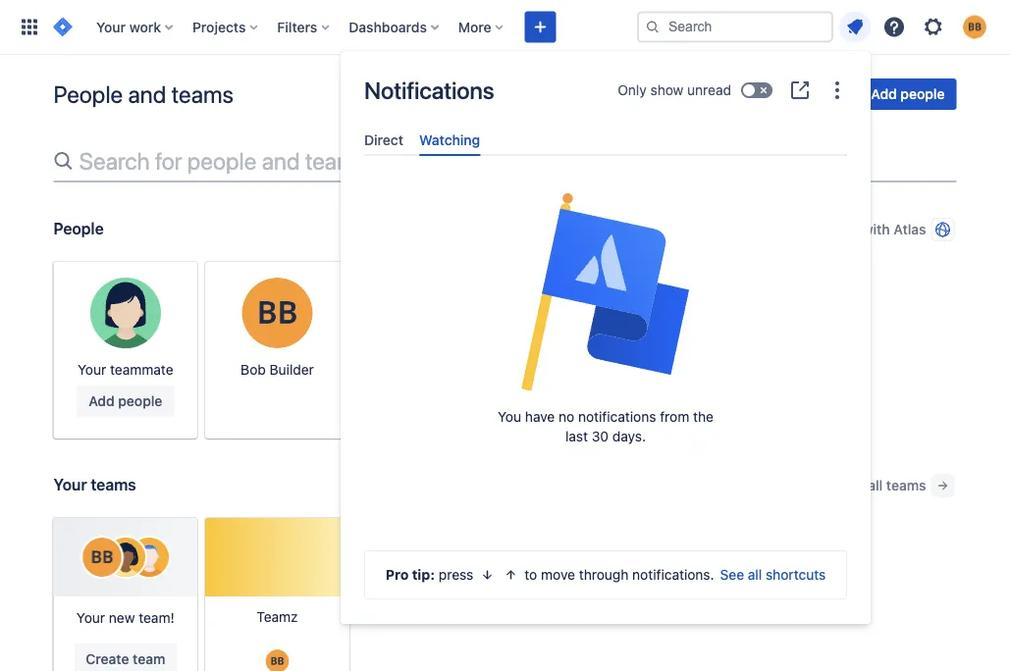 Task type: locate. For each thing, give the bounding box(es) containing it.
0 vertical spatial add people button
[[859, 79, 957, 110]]

projects
[[192, 19, 246, 35]]

0 horizontal spatial create team
[[86, 651, 165, 668]]

team down team!
[[133, 651, 165, 668]]

more button
[[453, 11, 511, 43]]

0 vertical spatial add people
[[871, 86, 945, 102]]

your for your new team!
[[77, 610, 105, 626]]

0 vertical spatial all
[[868, 478, 883, 494]]

1 horizontal spatial add
[[871, 86, 897, 102]]

create team button down notifications icon
[[752, 79, 855, 110]]

all inside button
[[748, 567, 762, 583]]

create
[[764, 86, 807, 102], [86, 651, 129, 668]]

0 horizontal spatial all
[[748, 567, 762, 583]]

team down notifications icon
[[811, 86, 844, 102]]

your work
[[96, 19, 161, 35]]

people and teams
[[54, 81, 234, 108]]

arrowrighticon image
[[935, 478, 951, 494]]

1 horizontal spatial all
[[868, 478, 883, 494]]

filters
[[277, 19, 317, 35]]

people for 'add people' button within "people" element
[[118, 393, 162, 409]]

add for 'add people' button within "people" element
[[89, 393, 115, 409]]

create team down your new team! at the left of page
[[86, 651, 165, 668]]

with
[[863, 221, 890, 238]]

bob builder
[[241, 362, 314, 378]]

create down new
[[86, 651, 129, 668]]

and
[[128, 81, 166, 108], [262, 147, 300, 175]]

0 horizontal spatial more
[[458, 19, 492, 35]]

1 vertical spatial more
[[726, 221, 760, 238]]

all inside "button"
[[868, 478, 883, 494]]

people down settings image at the right
[[901, 86, 945, 102]]

create team inside your teams element
[[86, 651, 165, 668]]

more search options with atlas
[[726, 221, 926, 238]]

add down your teammate
[[89, 393, 115, 409]]

1 horizontal spatial and
[[262, 147, 300, 175]]

create for create team button to the top
[[764, 86, 807, 102]]

see all shortcuts button
[[720, 566, 826, 585]]

jira software image
[[51, 15, 75, 39], [51, 15, 75, 39]]

1 horizontal spatial create
[[764, 86, 807, 102]]

more for more
[[458, 19, 492, 35]]

settings image
[[922, 15, 945, 39]]

0 horizontal spatial create team button
[[74, 644, 177, 672]]

filters button
[[271, 11, 337, 43]]

bob
[[241, 362, 266, 378]]

only show unread
[[618, 82, 731, 98]]

more left search
[[726, 221, 760, 238]]

1 vertical spatial all
[[748, 567, 762, 583]]

add people inside "people" element
[[89, 393, 162, 409]]

tab list containing direct
[[356, 124, 855, 156]]

days.
[[612, 429, 646, 445]]

all right browse
[[868, 478, 883, 494]]

see
[[720, 567, 744, 583]]

0 vertical spatial more
[[458, 19, 492, 35]]

1 horizontal spatial more
[[726, 221, 760, 238]]

all right see
[[748, 567, 762, 583]]

0 vertical spatial create team button
[[752, 79, 855, 110]]

1 vertical spatial people
[[54, 219, 104, 238]]

0 vertical spatial add
[[871, 86, 897, 102]]

add for rightmost 'add people' button
[[871, 86, 897, 102]]

notifications dialog
[[341, 51, 871, 624]]

your for your teams
[[54, 476, 87, 494]]

add people button down your teammate
[[77, 386, 174, 417]]

0 horizontal spatial create
[[86, 651, 129, 668]]

0 vertical spatial and
[[128, 81, 166, 108]]

tab list
[[356, 124, 855, 156]]

more for more search options with atlas
[[726, 221, 760, 238]]

options
[[810, 221, 859, 238]]

1 horizontal spatial create team
[[764, 86, 844, 102]]

press
[[439, 567, 474, 583]]

add people button down help icon
[[859, 79, 957, 110]]

people for rightmost 'add people' button
[[901, 86, 945, 102]]

more inside more dropdown button
[[458, 19, 492, 35]]

0 horizontal spatial people
[[118, 393, 162, 409]]

0 horizontal spatial add
[[89, 393, 115, 409]]

people down search
[[54, 219, 104, 238]]

add right more "icon"
[[871, 86, 897, 102]]

from
[[660, 409, 689, 425]]

2 vertical spatial people
[[118, 393, 162, 409]]

appswitcher icon image
[[18, 15, 41, 39]]

people down teammate
[[118, 393, 162, 409]]

arrow up image
[[503, 567, 519, 583]]

people
[[54, 81, 123, 108], [54, 219, 104, 238]]

your for your work
[[96, 19, 126, 35]]

2 people from the top
[[54, 219, 104, 238]]

1 vertical spatial add
[[89, 393, 115, 409]]

0 horizontal spatial and
[[128, 81, 166, 108]]

0 vertical spatial create
[[764, 86, 807, 102]]

create team button down your new team! at the left of page
[[74, 644, 177, 672]]

all
[[868, 478, 883, 494], [748, 567, 762, 583]]

your inside dropdown button
[[96, 19, 126, 35]]

people
[[901, 86, 945, 102], [187, 147, 257, 175], [118, 393, 162, 409]]

your
[[96, 19, 126, 35], [78, 362, 106, 378], [54, 476, 87, 494], [77, 610, 105, 626]]

more
[[458, 19, 492, 35], [726, 221, 760, 238]]

teams
[[172, 81, 234, 108], [305, 147, 367, 175], [91, 476, 136, 494], [886, 478, 926, 494]]

0 vertical spatial people
[[54, 81, 123, 108]]

create team down notifications icon
[[764, 86, 844, 102]]

Search field
[[637, 11, 834, 43]]

add people down help icon
[[871, 86, 945, 102]]

create team button
[[752, 79, 855, 110], [74, 644, 177, 672]]

1 vertical spatial team
[[133, 651, 165, 668]]

tip:
[[412, 567, 435, 583]]

create for create team button in the your teams element
[[86, 651, 129, 668]]

people up search
[[54, 81, 123, 108]]

0 horizontal spatial team
[[133, 651, 165, 668]]

1 horizontal spatial team
[[811, 86, 844, 102]]

create inside your teams element
[[86, 651, 129, 668]]

all for browse
[[868, 478, 883, 494]]

add
[[871, 86, 897, 102], [89, 393, 115, 409]]

0 vertical spatial team
[[811, 86, 844, 102]]

add inside "people" element
[[89, 393, 115, 409]]

atlas
[[894, 221, 926, 238]]

1 horizontal spatial add people button
[[859, 79, 957, 110]]

1 people from the top
[[54, 81, 123, 108]]

create left more "icon"
[[764, 86, 807, 102]]

1 horizontal spatial create team button
[[752, 79, 855, 110]]

0 vertical spatial create team
[[764, 86, 844, 102]]

people right 'for'
[[187, 147, 257, 175]]

teamz link
[[205, 518, 349, 672]]

team
[[811, 86, 844, 102], [133, 651, 165, 668]]

add people down your teammate
[[89, 393, 162, 409]]

primary element
[[12, 0, 637, 54]]

create team for create team button in the your teams element
[[86, 651, 165, 668]]

banner
[[0, 0, 1010, 55]]

dashboards
[[349, 19, 427, 35]]

people element
[[54, 262, 957, 439]]

1 vertical spatial create team
[[86, 651, 165, 668]]

1 vertical spatial people
[[187, 147, 257, 175]]

people for people and teams
[[54, 81, 123, 108]]

your inside "people" element
[[78, 362, 106, 378]]

2 horizontal spatial people
[[901, 86, 945, 102]]

add people button
[[859, 79, 957, 110], [77, 386, 174, 417]]

to move through notifications.
[[525, 567, 714, 583]]

add people
[[871, 86, 945, 102], [89, 393, 162, 409]]

more left create icon in the top of the page
[[458, 19, 492, 35]]

create team
[[764, 86, 844, 102], [86, 651, 165, 668]]

1 vertical spatial add people button
[[77, 386, 174, 417]]

0 vertical spatial people
[[901, 86, 945, 102]]

0 horizontal spatial add people button
[[77, 386, 174, 417]]

1 vertical spatial add people
[[89, 393, 162, 409]]

unread
[[687, 82, 731, 98]]

the
[[693, 409, 714, 425]]

1 vertical spatial create
[[86, 651, 129, 668]]

help image
[[883, 15, 906, 39]]

more inside more search options with atlas button
[[726, 221, 760, 238]]

0 horizontal spatial add people
[[89, 393, 162, 409]]

1 vertical spatial create team button
[[74, 644, 177, 672]]

bob builder link
[[205, 262, 349, 439]]



Task type: vqa. For each thing, say whether or not it's contained in the screenshot.
Your Work dropdown button
yes



Task type: describe. For each thing, give the bounding box(es) containing it.
have
[[525, 409, 555, 425]]

for
[[155, 147, 182, 175]]

search image
[[645, 19, 661, 35]]

your teams element
[[54, 518, 957, 672]]

tab list inside notifications dialog
[[356, 124, 855, 156]]

manage users
[[646, 86, 737, 102]]

users
[[701, 86, 737, 102]]

create team for create team button to the top
[[764, 86, 844, 102]]

notifications
[[578, 409, 656, 425]]

1 vertical spatial and
[[262, 147, 300, 175]]

create image
[[529, 15, 552, 39]]

new
[[109, 610, 135, 626]]

no
[[559, 409, 575, 425]]

banner containing your work
[[0, 0, 1010, 55]]

arrow down image
[[479, 567, 495, 583]]

your teams
[[54, 476, 136, 494]]

dashboards button
[[343, 11, 447, 43]]

through
[[579, 567, 629, 583]]

search for people and teams
[[79, 147, 367, 175]]

teammate
[[110, 362, 173, 378]]

1 horizontal spatial add people
[[871, 86, 945, 102]]

your for your teammate
[[78, 362, 106, 378]]

notifications.
[[632, 567, 714, 583]]

team!
[[139, 610, 175, 626]]

team for create team button in the your teams element
[[133, 651, 165, 668]]

teamz image
[[205, 518, 349, 597]]

only
[[618, 82, 647, 98]]

your teammate
[[78, 362, 173, 378]]

browse all teams button
[[815, 470, 957, 502]]

manage users link
[[634, 79, 748, 110]]

atlas image
[[935, 222, 951, 238]]

manage
[[646, 86, 697, 102]]

direct
[[364, 132, 404, 148]]

1 horizontal spatial people
[[187, 147, 257, 175]]

pro
[[386, 567, 409, 583]]

teams inside "button"
[[886, 478, 926, 494]]

notifications image
[[843, 15, 867, 39]]

your new team!
[[77, 610, 175, 626]]

team for create team button to the top
[[811, 86, 844, 102]]

last
[[565, 429, 588, 445]]

browse all teams
[[817, 478, 926, 494]]

add people button inside "people" element
[[77, 386, 174, 417]]

to
[[525, 567, 537, 583]]

search
[[763, 221, 807, 238]]

builder
[[270, 362, 314, 378]]

pro tip: press
[[386, 567, 474, 583]]

watching
[[419, 132, 480, 148]]

work
[[129, 19, 161, 35]]

watching tab panel
[[356, 156, 855, 174]]

more image
[[826, 79, 849, 102]]

notifications
[[364, 77, 494, 104]]

you have no notifications from the last 30 days.
[[498, 409, 714, 445]]

shortcuts
[[766, 567, 826, 583]]

see all shortcuts
[[720, 567, 826, 583]]

people for people
[[54, 219, 104, 238]]

your profile and settings image
[[963, 15, 987, 39]]

create team button inside your teams element
[[74, 644, 177, 672]]

show
[[650, 82, 684, 98]]

30
[[592, 429, 609, 445]]

projects button
[[187, 11, 265, 43]]

open notifications in a new tab image
[[788, 79, 812, 102]]

more search options with atlas button
[[724, 214, 957, 245]]

all for see
[[748, 567, 762, 583]]

your work button
[[90, 11, 181, 43]]

search
[[79, 147, 150, 175]]

bob builder image
[[266, 650, 289, 672]]

you
[[498, 409, 521, 425]]

browse
[[817, 478, 865, 494]]

teamz
[[257, 609, 298, 625]]

move
[[541, 567, 575, 583]]



